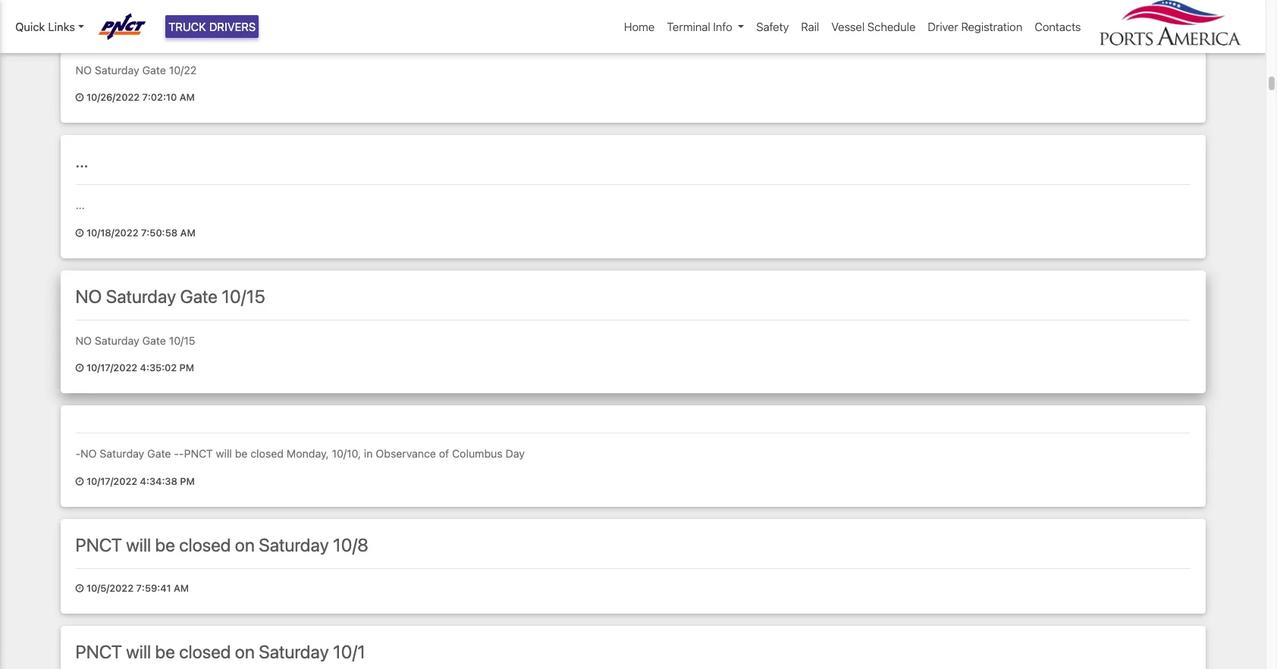 Task type: locate. For each thing, give the bounding box(es) containing it.
pnct down 10/5/2022
[[75, 642, 122, 663]]

be down 7:59:41
[[155, 642, 175, 663]]

10/17/2022
[[86, 363, 137, 374], [86, 476, 137, 488]]

0 vertical spatial 10/17/2022
[[86, 363, 137, 374]]

be for pnct will be closed on saturday 10/8
[[155, 535, 175, 556]]

0 vertical spatial pnct
[[184, 448, 213, 461]]

am for 10/5/2022 7:59:41 am
[[174, 583, 189, 595]]

2 10/17/2022 from the top
[[86, 476, 137, 488]]

1 ... from the top
[[75, 150, 88, 172]]

2 clock o image from the top
[[75, 478, 84, 488]]

0 vertical spatial pm
[[179, 363, 194, 374]]

pnct will be closed on saturday 10/1
[[75, 642, 366, 663]]

2 vertical spatial pnct
[[75, 642, 122, 663]]

pm
[[179, 363, 194, 374], [180, 476, 195, 488]]

3 clock o image from the top
[[75, 585, 84, 595]]

2 - from the left
[[174, 448, 179, 461]]

clock o image
[[75, 93, 84, 103], [75, 478, 84, 488], [75, 585, 84, 595]]

pnct up 10/5/2022
[[75, 535, 122, 556]]

no
[[75, 63, 92, 76], [75, 286, 102, 307], [75, 334, 92, 347], [80, 448, 97, 461]]

be for pnct will be closed on saturday 10/1
[[155, 642, 175, 663]]

pnct up 10/17/2022 4:34:38 pm
[[184, 448, 213, 461]]

0 vertical spatial ...
[[75, 150, 88, 172]]

2 clock o image from the top
[[75, 364, 84, 374]]

no down the 10/18/2022
[[75, 286, 102, 307]]

clock o image for no
[[75, 93, 84, 103]]

be up 7:59:41
[[155, 535, 175, 556]]

1 clock o image from the top
[[75, 229, 84, 239]]

be left monday,
[[235, 448, 248, 461]]

1 vertical spatial am
[[180, 227, 196, 239]]

will
[[216, 448, 232, 461], [126, 535, 151, 556], [126, 642, 151, 663]]

saturday left 10/1
[[259, 642, 329, 663]]

pm right 4:34:38
[[180, 476, 195, 488]]

gate
[[142, 63, 166, 76], [180, 286, 218, 307], [142, 334, 166, 347], [147, 448, 171, 461]]

schedule
[[868, 20, 916, 33]]

rail
[[801, 20, 819, 33]]

2 vertical spatial will
[[126, 642, 151, 663]]

saturday
[[95, 63, 139, 76], [106, 286, 176, 307], [95, 334, 139, 347], [100, 448, 144, 461], [259, 535, 329, 556], [259, 642, 329, 663]]

pm right 4:35:02
[[179, 363, 194, 374]]

am
[[180, 92, 195, 103], [180, 227, 196, 239], [174, 583, 189, 595]]

quick
[[15, 20, 45, 33]]

1 vertical spatial be
[[155, 535, 175, 556]]

... down 10/26/2022
[[75, 150, 88, 172]]

1 vertical spatial pnct
[[75, 535, 122, 556]]

truck
[[168, 20, 206, 33]]

2 vertical spatial closed
[[179, 642, 231, 663]]

truck drivers
[[168, 20, 256, 33]]

1 10/17/2022 from the top
[[86, 363, 137, 374]]

no saturday gate 10/15 up 10/17/2022 4:35:02 pm
[[75, 334, 195, 347]]

on for 10/1
[[235, 642, 255, 663]]

2 vertical spatial am
[[174, 583, 189, 595]]

be
[[235, 448, 248, 461], [155, 535, 175, 556], [155, 642, 175, 663]]

2 on from the top
[[235, 642, 255, 663]]

-
[[75, 448, 80, 461], [174, 448, 179, 461], [179, 448, 184, 461]]

10/15
[[222, 286, 265, 307], [169, 334, 195, 347]]

1 vertical spatial clock o image
[[75, 364, 84, 374]]

1 vertical spatial 10/17/2022
[[86, 476, 137, 488]]

am right 7:50:58 on the top of the page
[[180, 227, 196, 239]]

clock o image
[[75, 229, 84, 239], [75, 364, 84, 374]]

contacts
[[1035, 20, 1081, 33]]

pm for 10/17/2022 4:34:38 pm
[[180, 476, 195, 488]]

am right 7:02:10
[[180, 92, 195, 103]]

0 vertical spatial on
[[235, 535, 255, 556]]

observance
[[376, 448, 436, 461]]

1 - from the left
[[75, 448, 80, 461]]

0 vertical spatial clock o image
[[75, 93, 84, 103]]

no up 10/17/2022 4:35:02 pm
[[75, 334, 92, 347]]

1 vertical spatial pm
[[180, 476, 195, 488]]

...
[[75, 150, 88, 172], [75, 199, 85, 212]]

on for 10/8
[[235, 535, 255, 556]]

1 vertical spatial clock o image
[[75, 478, 84, 488]]

pnct for pnct will be closed on saturday 10/1
[[75, 642, 122, 663]]

driver registration link
[[922, 12, 1029, 41]]

0 vertical spatial no saturday gate 10/15
[[75, 286, 265, 307]]

2 no saturday gate 10/15 from the top
[[75, 334, 195, 347]]

saturday down the 10/18/2022 7:50:58 am
[[106, 286, 176, 307]]

10/17/2022 left 4:35:02
[[86, 363, 137, 374]]

1 horizontal spatial 10/15
[[222, 286, 265, 307]]

home
[[624, 20, 655, 33]]

1 vertical spatial no saturday gate 10/15
[[75, 334, 195, 347]]

1 vertical spatial will
[[126, 535, 151, 556]]

home link
[[618, 12, 661, 41]]

driver
[[928, 20, 959, 33]]

4:35:02
[[140, 363, 177, 374]]

1 vertical spatial on
[[235, 642, 255, 663]]

0 horizontal spatial 10/15
[[169, 334, 195, 347]]

no saturday gate 10/15
[[75, 286, 265, 307], [75, 334, 195, 347]]

7:02:10
[[142, 92, 177, 103]]

vessel schedule link
[[826, 12, 922, 41]]

1 vertical spatial 10/15
[[169, 334, 195, 347]]

closed for 10/8
[[179, 535, 231, 556]]

10/22
[[169, 63, 197, 76]]

1 vertical spatial ...
[[75, 199, 85, 212]]

0 vertical spatial clock o image
[[75, 229, 84, 239]]

2 vertical spatial be
[[155, 642, 175, 663]]

0 vertical spatial will
[[216, 448, 232, 461]]

am right 7:59:41
[[174, 583, 189, 595]]

... up the 10/18/2022 7:50:58 am
[[75, 199, 85, 212]]

pm for 10/17/2022 4:35:02 pm
[[179, 363, 194, 374]]

1 on from the top
[[235, 535, 255, 556]]

1 clock o image from the top
[[75, 93, 84, 103]]

7:59:41
[[136, 583, 171, 595]]

10/17/2022 left 4:34:38
[[86, 476, 137, 488]]

10/5/2022 7:59:41 am
[[84, 583, 189, 595]]

no up 10/26/2022
[[75, 63, 92, 76]]

no saturday gate 10/15 down 7:50:58 on the top of the page
[[75, 286, 265, 307]]

7:50:58
[[141, 227, 178, 239]]

0 vertical spatial am
[[180, 92, 195, 103]]

on
[[235, 535, 255, 556], [235, 642, 255, 663]]

1 vertical spatial closed
[[179, 535, 231, 556]]

saturday left 10/8
[[259, 535, 329, 556]]

pnct
[[184, 448, 213, 461], [75, 535, 122, 556], [75, 642, 122, 663]]

closed
[[251, 448, 284, 461], [179, 535, 231, 556], [179, 642, 231, 663]]

driver registration
[[928, 20, 1023, 33]]

2 vertical spatial clock o image
[[75, 585, 84, 595]]

saturday up 10/26/2022
[[95, 63, 139, 76]]



Task type: vqa. For each thing, say whether or not it's contained in the screenshot.
from
no



Task type: describe. For each thing, give the bounding box(es) containing it.
closed for 10/1
[[179, 642, 231, 663]]

pnct will be closed on saturday 10/8
[[75, 535, 369, 556]]

terminal
[[667, 20, 711, 33]]

10/1
[[333, 642, 366, 663]]

10/18/2022
[[86, 227, 138, 239]]

am for 10/18/2022 7:50:58 am
[[180, 227, 196, 239]]

4:34:38
[[140, 476, 177, 488]]

10/17/2022 4:34:38 pm
[[84, 476, 195, 488]]

3 - from the left
[[179, 448, 184, 461]]

day
[[506, 448, 525, 461]]

terminal info link
[[661, 12, 751, 41]]

vessel
[[832, 20, 865, 33]]

-no saturday gate --pnct will be closed monday, 10/10, in observance of columbus day
[[75, 448, 525, 461]]

registration
[[962, 20, 1023, 33]]

10/10,
[[332, 448, 361, 461]]

contacts link
[[1029, 12, 1087, 41]]

monday,
[[287, 448, 329, 461]]

quick links link
[[15, 18, 84, 35]]

will for pnct will be closed on saturday 10/8
[[126, 535, 151, 556]]

10/17/2022 4:35:02 pm
[[84, 363, 194, 374]]

rail link
[[795, 12, 826, 41]]

10/18/2022 7:50:58 am
[[84, 227, 196, 239]]

safety link
[[751, 12, 795, 41]]

10/8
[[333, 535, 369, 556]]

links
[[48, 20, 75, 33]]

truck drivers link
[[165, 15, 259, 38]]

10/26/2022
[[86, 92, 140, 103]]

of
[[439, 448, 449, 461]]

pnct for pnct will be closed on saturday 10/8
[[75, 535, 122, 556]]

in
[[364, 448, 373, 461]]

info
[[713, 20, 733, 33]]

no up 10/17/2022 4:34:38 pm
[[80, 448, 97, 461]]

saturday up 10/17/2022 4:35:02 pm
[[95, 334, 139, 347]]

will for pnct will be closed on saturday 10/1
[[126, 642, 151, 663]]

terminal info
[[667, 20, 733, 33]]

10/26/2022 7:02:10 am
[[84, 92, 195, 103]]

saturday up 10/17/2022 4:34:38 pm
[[100, 448, 144, 461]]

clock o image for ...
[[75, 229, 84, 239]]

clock o image for -
[[75, 478, 84, 488]]

2 ... from the top
[[75, 199, 85, 212]]

safety
[[757, 20, 789, 33]]

10/17/2022 for 4:35:02
[[86, 363, 137, 374]]

columbus
[[452, 448, 503, 461]]

clock o image for no saturday gate 10/15
[[75, 364, 84, 374]]

10/5/2022
[[86, 583, 134, 595]]

0 vertical spatial be
[[235, 448, 248, 461]]

0 vertical spatial 10/15
[[222, 286, 265, 307]]

0 vertical spatial closed
[[251, 448, 284, 461]]

1 no saturday gate 10/15 from the top
[[75, 286, 265, 307]]

no saturday gate 10/22
[[75, 63, 197, 76]]

quick links
[[15, 20, 75, 33]]

am for 10/26/2022 7:02:10 am
[[180, 92, 195, 103]]

vessel schedule
[[832, 20, 916, 33]]

drivers
[[209, 20, 256, 33]]

10/17/2022 for 4:34:38
[[86, 476, 137, 488]]



